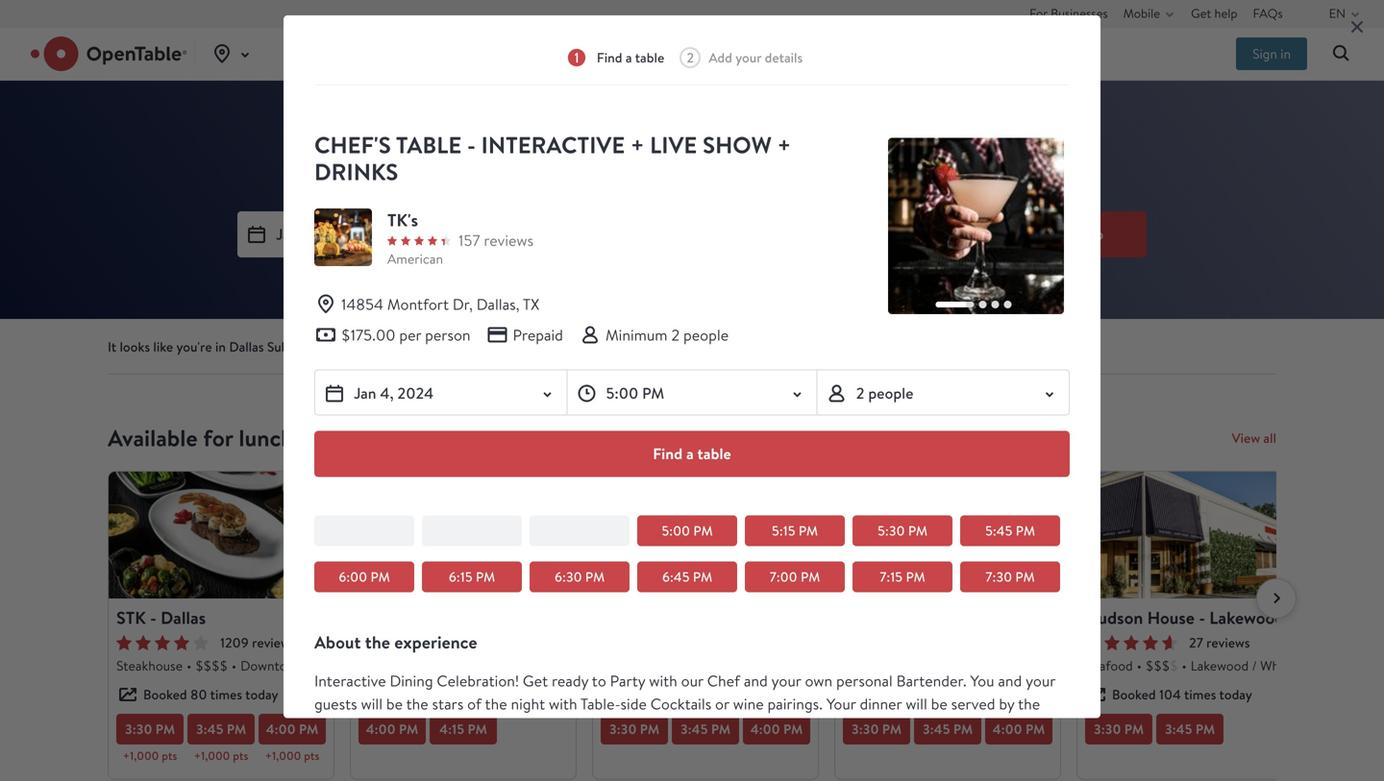 Task type: describe. For each thing, give the bounding box(es) containing it.
3:30 pm link for first 3:45 pm 'link' from right
[[1085, 714, 1153, 745]]

4:15
[[439, 721, 465, 739]]

let's
[[1052, 224, 1083, 244]]

for businesses button
[[1030, 0, 1108, 27]]

104
[[1159, 686, 1181, 704]]

$$$ $
[[1146, 657, 1178, 675]]

4 stars image
[[116, 635, 209, 651]]

3 3:45 pm link from the left
[[914, 714, 982, 745]]

american
[[601, 657, 657, 675]]

kevin
[[1015, 606, 1057, 630]]

downtown for $$
[[714, 657, 778, 675]]

kitchen
[[843, 606, 902, 630]]

booked for booked 80 times today
[[143, 686, 187, 704]]

help
[[1215, 5, 1238, 22]]

0 horizontal spatial for
[[203, 423, 233, 454]]

lake
[[1331, 657, 1357, 675]]

1 horizontal spatial for
[[686, 137, 746, 200]]

2 4:00 from the left
[[366, 721, 396, 739]]

faqs button
[[1253, 0, 1283, 27]]

3:45 for 3:30 pm link associated with first 3:45 pm 'link' from right
[[1165, 721, 1193, 739]]

152
[[433, 686, 452, 704]]

kitchen + kocktails by kevin kelley - dallas
[[843, 606, 1166, 630]]

find
[[373, 137, 462, 200]]

get current location button
[[404, 336, 549, 359]]

4:00 pm link for 2nd 3:45 pm 'link' from right's 3:30 pm link
[[985, 714, 1053, 745]]

kocktails
[[920, 606, 989, 630]]

booked for booked 152 times today
[[386, 686, 429, 704]]

4:00 inside 4:00 pm +1,000 pts
[[266, 721, 296, 739]]

times for 14
[[691, 686, 723, 704]]

1 3:45 pm link from the left
[[187, 714, 255, 745]]

153
[[917, 686, 937, 704]]

in inside button
[[1281, 45, 1291, 62]]

4.7 stars image
[[359, 635, 451, 651]]

pm inside 3:30 pm +1,000 pts
[[156, 721, 175, 739]]

a photo of stk - dallas restaurant image
[[109, 472, 334, 599]]

4:00 pm link for 3:30 pm link associated with 2nd 3:45 pm 'link' from the left
[[743, 714, 810, 745]]

sign
[[1253, 45, 1278, 62]]

+
[[906, 606, 916, 630]]

3 4:00 from the left
[[751, 721, 780, 739]]

occasion
[[837, 137, 1011, 200]]

get current location
[[430, 338, 549, 356]]

4:15 pm link
[[430, 714, 497, 745]]

times for 153
[[940, 686, 972, 704]]

3:30 pm for 2nd 3:45 pm 'link' from the left
[[609, 721, 660, 739]]

table
[[574, 137, 675, 200]]

4:00 pm +1,000 pts
[[265, 721, 319, 764]]

booked 80 times today
[[143, 686, 278, 704]]

/
[[1252, 657, 1257, 675]]

lunch
[[239, 423, 294, 454]]

pm inside '3:45 pm +1,000 pts'
[[227, 721, 246, 739]]

rock
[[1298, 657, 1327, 675]]

323
[[462, 634, 485, 652]]

booked for booked 153 times today
[[870, 686, 914, 704]]

reviews for stk - dallas
[[252, 634, 296, 652]]

faqs
[[1253, 5, 1283, 22]]

get help button
[[1191, 0, 1238, 27]]

current
[[456, 338, 499, 356]]

14
[[675, 686, 688, 704]]

$$
[[669, 657, 685, 675]]

correct?
[[347, 338, 396, 356]]

2 horizontal spatial dallas
[[1121, 606, 1166, 630]]

sign in
[[1253, 45, 1291, 62]]

27
[[1189, 634, 1203, 652]]

1209 reviews
[[220, 634, 296, 652]]

pts for 3:30 pm
[[162, 748, 177, 764]]

find your table for any occasion
[[373, 137, 1011, 200]]

4:00 pm for 4:00 pm link related to 2nd 3:45 pm 'link' from right's 3:30 pm link
[[993, 721, 1045, 739]]

3:30 for 2nd 3:45 pm 'link' from right's 3:30 pm link
[[852, 721, 879, 739]]

for
[[1030, 5, 1048, 22]]

get for get current location
[[430, 338, 452, 356]]

location
[[502, 338, 549, 356]]

1 horizontal spatial dallas
[[229, 338, 264, 356]]

times for 152
[[456, 686, 487, 704]]

3:45 pm for 2nd 3:45 pm 'link' from the left
[[680, 721, 731, 739]]

it
[[108, 338, 116, 356]]

3:30 pm +1,000 pts
[[123, 721, 177, 764]]

available for lunch now
[[108, 423, 341, 454]]

not
[[321, 338, 343, 356]]

kelley
[[1061, 606, 1106, 630]]

lakewood / white rock lake
[[1191, 657, 1357, 675]]

your
[[473, 137, 562, 200]]

design district
[[465, 657, 552, 675]]

+1,000 for 4:00
[[265, 748, 301, 764]]

323 reviews
[[462, 634, 532, 652]]

mobile
[[1124, 5, 1160, 22]]

$$$
[[1146, 657, 1170, 675]]

seafood
[[1085, 657, 1133, 675]]

0 horizontal spatial dallas
[[161, 606, 206, 630]]

search icon image
[[1331, 42, 1354, 65]]

stk
[[116, 606, 146, 630]]

pts for 4:00 pm
[[304, 748, 319, 764]]

businesses
[[1051, 5, 1108, 22]]

3:45 inside '3:45 pm +1,000 pts'
[[196, 721, 223, 739]]

view
[[1232, 429, 1260, 448]]

hudson house - lakewood
[[1085, 606, 1285, 630]]

today for booked 14 times today
[[726, 686, 759, 704]]

available
[[108, 423, 198, 454]]

pm inside 4:00 pm +1,000 pts
[[299, 721, 318, 739]]

booked for booked 14 times today
[[628, 686, 672, 704]]

+1,000 for 3:45
[[194, 748, 230, 764]]

4:00 pm for 2nd 4:00 pm link
[[366, 721, 418, 739]]

view all
[[1232, 429, 1277, 448]]

80
[[190, 686, 207, 704]]

3:45 pm +1,000 pts
[[194, 721, 248, 764]]

go
[[1087, 224, 1104, 244]]

it looks like you're in dallas suburbs. not correct?
[[108, 338, 396, 356]]

all
[[1264, 429, 1277, 448]]



Task type: vqa. For each thing, say whether or not it's contained in the screenshot.
first group from the top of the page
no



Task type: locate. For each thing, give the bounding box(es) containing it.
en button
[[1329, 0, 1367, 27]]

1 vertical spatial in
[[215, 338, 226, 356]]

+1,000 for 3:30
[[123, 748, 159, 764]]

- right the stk in the bottom left of the page
[[150, 606, 157, 630]]

7:00 pm
[[441, 224, 499, 244]]

3 3:45 pm from the left
[[1165, 721, 1215, 739]]

3:45 pm link down booked 14 times today
[[672, 714, 739, 745]]

let's go
[[1052, 224, 1104, 244]]

booked for booked 104 times today
[[1112, 686, 1156, 704]]

4:00 pm left 4:15
[[366, 721, 418, 739]]

4:00 pm link down booked 153 times today
[[985, 714, 1053, 745]]

design
[[465, 657, 505, 675]]

$$$$ up 152
[[420, 657, 452, 675]]

4:00 pm down booked 153 times today
[[993, 721, 1045, 739]]

+1,000 inside '3:45 pm +1,000 pts'
[[194, 748, 230, 764]]

2 3:30 pm from the left
[[852, 721, 902, 739]]

2 4:00 pm link from the left
[[359, 714, 426, 745]]

1 4:00 pm link from the left
[[259, 714, 326, 745]]

0 horizontal spatial in
[[215, 338, 226, 356]]

pts right '3:45 pm +1,000 pts'
[[304, 748, 319, 764]]

2 $$$$ from the left
[[420, 657, 452, 675]]

for left any
[[686, 137, 746, 200]]

in right 'sign'
[[1281, 45, 1291, 62]]

pts left 4:00 pm +1,000 pts
[[233, 748, 248, 764]]

1 - from the left
[[150, 606, 157, 630]]

$$$$ for design district
[[420, 657, 452, 675]]

opentable logo image
[[31, 37, 187, 71]]

5 times from the left
[[1184, 686, 1216, 704]]

now
[[299, 423, 341, 454]]

2 horizontal spatial 4:00 pm
[[993, 721, 1045, 739]]

3:30 inside 3:30 pm +1,000 pts
[[125, 721, 152, 739]]

1 vertical spatial get
[[430, 338, 452, 356]]

0 vertical spatial for
[[686, 137, 746, 200]]

+1,000 down "booked 80 times today" at the left
[[194, 748, 230, 764]]

1 times from the left
[[210, 686, 242, 704]]

3:45 pm link down booked 153 times today
[[914, 714, 982, 745]]

3:30 down the american
[[609, 721, 637, 739]]

4:00 pm link for 3:30 pm link corresponding to 1st 3:45 pm 'link' from left
[[259, 714, 326, 745]]

3:45 pm down booked 153 times today
[[923, 721, 973, 739]]

5 today from the left
[[1219, 686, 1252, 704]]

4 booked from the left
[[870, 686, 914, 704]]

1 downtown from the left
[[240, 657, 304, 675]]

district
[[508, 657, 552, 675]]

$$$$ up "booked 80 times today" at the left
[[195, 657, 228, 675]]

3 booked from the left
[[628, 686, 672, 704]]

3:45 for 2nd 3:45 pm 'link' from right's 3:30 pm link
[[923, 721, 950, 739]]

dallas up 4.8 stars image
[[1121, 606, 1166, 630]]

stk - dallas
[[116, 606, 206, 630]]

reviews for hudson house - lakewood
[[1207, 634, 1250, 652]]

dallas up 4 stars image
[[161, 606, 206, 630]]

reviews right 27 in the bottom of the page
[[1207, 634, 1250, 652]]

3:30 pm link for 1st 3:45 pm 'link' from left
[[116, 714, 184, 745]]

today down design district
[[491, 686, 524, 704]]

1 horizontal spatial 3:45 pm
[[923, 721, 973, 739]]

3 times from the left
[[691, 686, 723, 704]]

3:30 pm link for 2nd 3:45 pm 'link' from right
[[843, 714, 910, 745]]

for businesses
[[1030, 5, 1108, 22]]

2 pts from the left
[[233, 748, 248, 764]]

in
[[1281, 45, 1291, 62], [215, 338, 226, 356]]

3 3:30 pm from the left
[[1094, 721, 1144, 739]]

4:00 pm down booked 14 times today
[[751, 721, 803, 739]]

today for booked 80 times today
[[245, 686, 278, 704]]

3:45 pm link down "booked 80 times today" at the left
[[187, 714, 255, 745]]

2 horizontal spatial 3:45 pm
[[1165, 721, 1215, 739]]

2 downtown from the left
[[714, 657, 778, 675]]

3:45 down booked 153 times today
[[923, 721, 950, 739]]

times right 104
[[1184, 686, 1216, 704]]

3 3:30 pm link from the left
[[843, 714, 910, 745]]

3:30
[[125, 721, 152, 739], [609, 721, 637, 739], [852, 721, 879, 739], [1094, 721, 1121, 739]]

1 horizontal spatial 4:00 pm
[[751, 721, 803, 739]]

0 vertical spatial get
[[1191, 5, 1212, 22]]

navigation
[[194, 42, 272, 65]]

0 horizontal spatial downtown
[[240, 657, 304, 675]]

3:30 pm down the southern
[[852, 721, 902, 739]]

4:00 pm for 4:00 pm link for 3:30 pm link associated with 2nd 3:45 pm 'link' from the left
[[751, 721, 803, 739]]

3:45
[[196, 721, 223, 739], [680, 721, 708, 739], [923, 721, 950, 739], [1165, 721, 1193, 739]]

mexican
[[359, 657, 407, 675]]

times right 153
[[940, 686, 972, 704]]

booked down steakhouse
[[143, 686, 187, 704]]

0 horizontal spatial pts
[[162, 748, 177, 764]]

$
[[1170, 657, 1178, 675]]

a photo of the mexican restaurant image
[[351, 472, 576, 599]]

1 3:45 pm from the left
[[680, 721, 731, 739]]

downtown up booked 14 times today
[[714, 657, 778, 675]]

3 +1,000 from the left
[[265, 748, 301, 764]]

1 3:30 pm link from the left
[[116, 714, 184, 745]]

a photo of saint ann restaurant and bar restaurant image
[[593, 472, 818, 599]]

5 booked from the left
[[1112, 686, 1156, 704]]

3 3:30 from the left
[[852, 721, 879, 739]]

a photo of hudson house - lakewood restaurant image
[[1078, 472, 1303, 599]]

4:00 pm link
[[259, 714, 326, 745], [359, 714, 426, 745], [743, 714, 810, 745], [985, 714, 1053, 745]]

booked left 14 on the bottom left of page
[[628, 686, 672, 704]]

3:45 pm down booked 104 times today
[[1165, 721, 1215, 739]]

booked left 153
[[870, 686, 914, 704]]

+1,000 inside 3:30 pm +1,000 pts
[[123, 748, 159, 764]]

times for 80
[[210, 686, 242, 704]]

2 horizontal spatial pts
[[304, 748, 319, 764]]

0 horizontal spatial +1,000
[[123, 748, 159, 764]]

1 horizontal spatial 3:30 pm
[[852, 721, 902, 739]]

dallas left suburbs.
[[229, 338, 264, 356]]

0 horizontal spatial get
[[430, 338, 452, 356]]

en
[[1329, 5, 1346, 22]]

mobile button
[[1124, 0, 1182, 27]]

1 horizontal spatial get
[[1191, 5, 1212, 22]]

4 times from the left
[[940, 686, 972, 704]]

2 3:30 pm link from the left
[[601, 714, 668, 745]]

a photo of kitchen + kocktails by kevin kelley - dallas restaurant image
[[835, 472, 1060, 599]]

3 4:00 pm from the left
[[993, 721, 1045, 739]]

1 pts from the left
[[162, 748, 177, 764]]

3:30 pm down the american
[[609, 721, 660, 739]]

3:45 down booked 14 times today
[[680, 721, 708, 739]]

view all link
[[1232, 429, 1277, 448]]

4 4:00 from the left
[[993, 721, 1022, 739]]

3:45 pm for first 3:45 pm 'link' from right
[[1165, 721, 1215, 739]]

today for booked 153 times today
[[975, 686, 1008, 704]]

booked left 152
[[386, 686, 429, 704]]

0 horizontal spatial -
[[150, 606, 157, 630]]

0 horizontal spatial 4:00 pm
[[366, 721, 418, 739]]

+1,000 left '3:45 pm +1,000 pts'
[[123, 748, 159, 764]]

lakewood down the 27 reviews
[[1191, 657, 1249, 675]]

any
[[757, 137, 826, 200]]

4 3:45 pm link from the left
[[1157, 714, 1224, 745]]

times right 152
[[456, 686, 487, 704]]

2 horizontal spatial reviews
[[1207, 634, 1250, 652]]

steakhouse
[[116, 657, 183, 675]]

booking modal element
[[0, 0, 1384, 734]]

-
[[150, 606, 157, 630], [1110, 606, 1116, 630], [1199, 606, 1206, 630]]

3:30 pm down seafood
[[1094, 721, 1144, 739]]

2 times from the left
[[456, 686, 487, 704]]

3:30 pm for 2nd 3:45 pm 'link' from right
[[852, 721, 902, 739]]

get
[[1191, 5, 1212, 22], [430, 338, 452, 356]]

looks
[[120, 338, 150, 356]]

27 reviews
[[1189, 634, 1250, 652]]

1 today from the left
[[245, 686, 278, 704]]

3:45 pm link down booked 104 times today
[[1157, 714, 1224, 745]]

times right 14 on the bottom left of page
[[691, 686, 723, 704]]

get inside "button"
[[1191, 5, 1212, 22]]

0 horizontal spatial reviews
[[252, 634, 296, 652]]

pm
[[477, 224, 499, 244], [156, 721, 175, 739], [227, 721, 246, 739], [299, 721, 318, 739], [399, 721, 418, 739], [468, 721, 487, 739], [640, 721, 660, 739], [711, 721, 731, 739], [783, 721, 803, 739], [882, 721, 902, 739], [953, 721, 973, 739], [1026, 721, 1045, 739], [1125, 721, 1144, 739], [1196, 721, 1215, 739]]

0 vertical spatial in
[[1281, 45, 1291, 62]]

3 3:45 from the left
[[923, 721, 950, 739]]

get help
[[1191, 5, 1238, 22]]

3:30 pm link down the american
[[601, 714, 668, 745]]

+1,000 right '3:45 pm +1,000 pts'
[[265, 748, 301, 764]]

1 horizontal spatial downtown
[[714, 657, 778, 675]]

times for 104
[[1184, 686, 1216, 704]]

1 3:45 from the left
[[196, 721, 223, 739]]

$$$$
[[195, 657, 228, 675], [420, 657, 452, 675]]

2 3:45 pm link from the left
[[672, 714, 739, 745]]

like
[[153, 338, 173, 356]]

4 today from the left
[[975, 686, 1008, 704]]

let's go button
[[1008, 211, 1147, 258]]

downtown down by on the bottom right of the page
[[954, 657, 1018, 675]]

2 today from the left
[[491, 686, 524, 704]]

4:00 down booked 153 times today
[[993, 721, 1022, 739]]

pts left '3:45 pm +1,000 pts'
[[162, 748, 177, 764]]

0 vertical spatial lakewood
[[1210, 606, 1285, 630]]

pts inside 3:30 pm +1,000 pts
[[162, 748, 177, 764]]

reviews right 1209
[[252, 634, 296, 652]]

3:45 for 3:30 pm link associated with 2nd 3:45 pm 'link' from the left
[[680, 721, 708, 739]]

get left the help
[[1191, 5, 1212, 22]]

booked
[[143, 686, 187, 704], [386, 686, 429, 704], [628, 686, 672, 704], [870, 686, 914, 704], [1112, 686, 1156, 704]]

1 3:30 pm from the left
[[609, 721, 660, 739]]

3:30 down steakhouse
[[125, 721, 152, 739]]

you're
[[176, 338, 212, 356]]

downtown down "1209 reviews"
[[240, 657, 304, 675]]

reviews up design district
[[488, 634, 532, 652]]

1 reviews from the left
[[252, 634, 296, 652]]

1 horizontal spatial -
[[1110, 606, 1116, 630]]

4:00 down mexican
[[366, 721, 396, 739]]

2 4:00 pm from the left
[[751, 721, 803, 739]]

today for booked 152 times today
[[491, 686, 524, 704]]

get left current
[[430, 338, 452, 356]]

0 horizontal spatial $$$$
[[195, 657, 228, 675]]

2 +1,000 from the left
[[194, 748, 230, 764]]

today down "1209 reviews"
[[245, 686, 278, 704]]

2 horizontal spatial +1,000
[[265, 748, 301, 764]]

3 downtown from the left
[[954, 657, 1018, 675]]

1 $$$$ from the left
[[195, 657, 228, 675]]

booked 104 times today
[[1112, 686, 1252, 704]]

3:45 pm for 2nd 3:45 pm 'link' from right
[[923, 721, 973, 739]]

2 horizontal spatial 3:30 pm
[[1094, 721, 1144, 739]]

4 3:30 pm link from the left
[[1085, 714, 1153, 745]]

4:00 right '3:45 pm +1,000 pts'
[[266, 721, 296, 739]]

lakewood
[[1210, 606, 1285, 630], [1191, 657, 1249, 675]]

4.8 stars image
[[1085, 635, 1178, 651]]

today down /
[[1219, 686, 1252, 704]]

booked 14 times today
[[628, 686, 759, 704]]

downtown for $$$$
[[240, 657, 304, 675]]

2 horizontal spatial downtown
[[954, 657, 1018, 675]]

suburbs.
[[267, 338, 318, 356]]

1 vertical spatial for
[[203, 423, 233, 454]]

2 - from the left
[[1110, 606, 1116, 630]]

3:45 pm down booked 14 times today
[[680, 721, 731, 739]]

4 3:45 from the left
[[1165, 721, 1193, 739]]

3 reviews from the left
[[1207, 634, 1250, 652]]

4:15 pm
[[439, 721, 487, 739]]

1 horizontal spatial in
[[1281, 45, 1291, 62]]

0 horizontal spatial 3:45 pm
[[680, 721, 731, 739]]

booked left 104
[[1112, 686, 1156, 704]]

white
[[1260, 657, 1295, 675]]

get inside button
[[430, 338, 452, 356]]

3 - from the left
[[1199, 606, 1206, 630]]

3:30 pm link down steakhouse
[[116, 714, 184, 745]]

booked 152 times today
[[386, 686, 524, 704]]

1 +1,000 from the left
[[123, 748, 159, 764]]

1 4:00 pm from the left
[[366, 721, 418, 739]]

3:30 for 3:30 pm link associated with 2nd 3:45 pm 'link' from the left
[[609, 721, 637, 739]]

1 horizontal spatial reviews
[[488, 634, 532, 652]]

sign in button
[[1236, 37, 1307, 70]]

1 booked from the left
[[143, 686, 187, 704]]

4 4:00 pm link from the left
[[985, 714, 1053, 745]]

4:00 pm link down booked 14 times today
[[743, 714, 810, 745]]

2 3:45 pm from the left
[[923, 721, 973, 739]]

get for get help
[[1191, 5, 1212, 22]]

for left lunch
[[203, 423, 233, 454]]

3 today from the left
[[726, 686, 759, 704]]

1 horizontal spatial $$$$
[[420, 657, 452, 675]]

times right the 80
[[210, 686, 242, 704]]

2 3:45 from the left
[[680, 721, 708, 739]]

4:00 pm link right '3:45 pm +1,000 pts'
[[259, 714, 326, 745]]

3:30 for 3:30 pm link associated with first 3:45 pm 'link' from right
[[1094, 721, 1121, 739]]

today right 14 on the bottom left of page
[[726, 686, 759, 704]]

1209
[[220, 634, 249, 652]]

southern
[[843, 657, 897, 675]]

booked 153 times today
[[870, 686, 1008, 704]]

3:30 pm link for 2nd 3:45 pm 'link' from the left
[[601, 714, 668, 745]]

4:00 down booked 14 times today
[[751, 721, 780, 739]]

1 horizontal spatial pts
[[233, 748, 248, 764]]

3 4:00 pm link from the left
[[743, 714, 810, 745]]

4 3:30 from the left
[[1094, 721, 1121, 739]]

times
[[210, 686, 242, 704], [456, 686, 487, 704], [691, 686, 723, 704], [940, 686, 972, 704], [1184, 686, 1216, 704]]

today right 153
[[975, 686, 1008, 704]]

3:30 down the southern
[[852, 721, 879, 739]]

1 horizontal spatial +1,000
[[194, 748, 230, 764]]

pts inside 4:00 pm +1,000 pts
[[304, 748, 319, 764]]

by
[[993, 606, 1011, 630]]

house
[[1148, 606, 1195, 630]]

3:30 down seafood
[[1094, 721, 1121, 739]]

1 vertical spatial lakewood
[[1191, 657, 1249, 675]]

1 4:00 from the left
[[266, 721, 296, 739]]

1 3:30 from the left
[[125, 721, 152, 739]]

3:45 down "booked 80 times today" at the left
[[196, 721, 223, 739]]

downtown
[[240, 657, 304, 675], [714, 657, 778, 675], [954, 657, 1018, 675]]

3:30 pm for first 3:45 pm 'link' from right
[[1094, 721, 1144, 739]]

4:00 pm link left 4:15
[[359, 714, 426, 745]]

pts inside '3:45 pm +1,000 pts'
[[233, 748, 248, 764]]

3 pts from the left
[[304, 748, 319, 764]]

3:30 pm link down the southern
[[843, 714, 910, 745]]

hudson
[[1085, 606, 1143, 630]]

7:00
[[441, 224, 473, 244]]

today for booked 104 times today
[[1219, 686, 1252, 704]]

+1,000 inside 4:00 pm +1,000 pts
[[265, 748, 301, 764]]

3:45 down booked 104 times today
[[1165, 721, 1193, 739]]

2 3:30 from the left
[[609, 721, 637, 739]]

today
[[245, 686, 278, 704], [491, 686, 524, 704], [726, 686, 759, 704], [975, 686, 1008, 704], [1219, 686, 1252, 704]]

pts for 3:45 pm
[[233, 748, 248, 764]]

2 booked from the left
[[386, 686, 429, 704]]

$$$$ for downtown
[[195, 657, 228, 675]]

2 reviews from the left
[[488, 634, 532, 652]]

2 horizontal spatial -
[[1199, 606, 1206, 630]]

3:30 pm link down seafood
[[1085, 714, 1153, 745]]

3:45 pm link
[[187, 714, 255, 745], [672, 714, 739, 745], [914, 714, 982, 745], [1157, 714, 1224, 745]]

lakewood up the 27 reviews
[[1210, 606, 1285, 630]]

- right the "kelley"
[[1110, 606, 1116, 630]]

3:30 pm
[[609, 721, 660, 739], [852, 721, 902, 739], [1094, 721, 1144, 739]]

in right the you're
[[215, 338, 226, 356]]

0 horizontal spatial 3:30 pm
[[609, 721, 660, 739]]

- up 27 in the bottom of the page
[[1199, 606, 1206, 630]]



